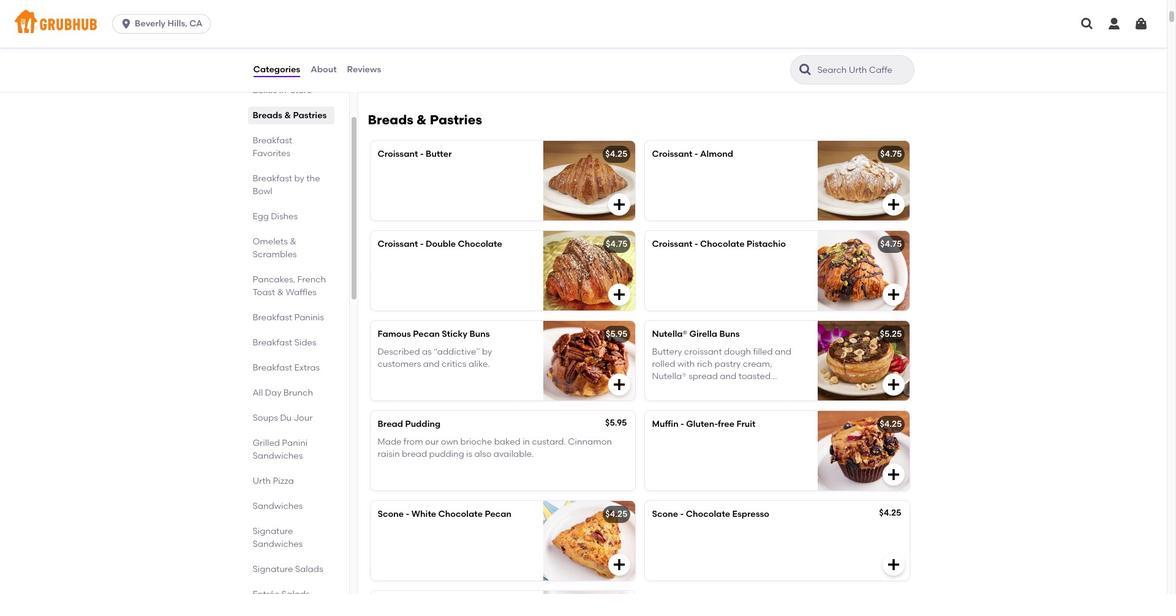 Task type: vqa. For each thing, say whether or not it's contained in the screenshot.
flour inside 2 flour chicken, beef, pork, or guacamole tacos with lettuce, Monterey Jack, homemade escabeche, rice, and black beans. Vegan option available.
no



Task type: describe. For each thing, give the bounding box(es) containing it.
described as "addictive" by customers and critics alike.
[[378, 347, 492, 370]]

svg image inside main navigation 'navigation'
[[1108, 17, 1122, 31]]

described
[[378, 347, 420, 357]]

croissant - chocolate pistachio image
[[818, 231, 910, 311]]

about
[[311, 64, 337, 75]]

chocolate right white
[[439, 510, 483, 520]]

muffin - gluten-free fruit
[[652, 419, 756, 430]]

croissant - double chocolate image
[[543, 231, 635, 311]]

to
[[725, 384, 733, 394]]

croissant for croissant - almond
[[652, 149, 693, 160]]

nutella® inside buttery croissant dough ﬁlled and rolled with rich pastry cream, nutella® spread and toasted hazelnuts. baked to a golden brown and dipped in hazelnut ganache.
[[652, 372, 687, 382]]

paninis
[[294, 313, 324, 323]]

the
[[378, 33, 393, 43]]

breakfast for breakfast sides
[[253, 338, 292, 348]]

baked
[[696, 384, 723, 394]]

ﬁlled
[[754, 347, 773, 357]]

urth pizza
[[253, 476, 294, 487]]

$4.75 for croissant - chocolate pistachio
[[881, 239, 902, 250]]

espresso
[[733, 510, 770, 520]]

croissant
[[685, 347, 722, 357]]

hills,
[[168, 18, 187, 29]]

& up croissant - butter
[[417, 112, 427, 128]]

- for scone - white chocolate pecan
[[406, 510, 410, 520]]

toast
[[253, 287, 275, 298]]

pancakes,
[[253, 275, 296, 285]]

and down hazelnuts. at the right bottom of the page
[[652, 396, 669, 407]]

free
[[718, 419, 735, 430]]

scone for scone - white chocolate pecan
[[378, 510, 404, 520]]

signature for signature sandwiches
[[253, 526, 293, 537]]

customers
[[378, 359, 421, 370]]

all day brunch
[[253, 388, 313, 398]]

0 horizontal spatial pastries
[[293, 110, 327, 121]]

and inside described as "addictive" by customers and critics alike.
[[423, 359, 440, 370]]

scone - white chocolate pecan image
[[543, 502, 635, 581]]

1 horizontal spatial breads
[[368, 112, 414, 128]]

and up to
[[720, 372, 737, 382]]

sides
[[294, 338, 317, 348]]

dishes
[[271, 211, 298, 222]]

1 vertical spatial $5.95
[[606, 418, 627, 429]]

cream,
[[743, 359, 773, 370]]

soups
[[253, 413, 278, 424]]

omelets
[[253, 237, 288, 247]]

2 sandwiches from the top
[[253, 501, 303, 512]]

hazelnut
[[712, 396, 748, 407]]

butter
[[426, 149, 452, 160]]

du
[[280, 413, 292, 424]]

1 vertical spatial pecan
[[485, 510, 512, 520]]

2 vertical spatial urth
[[253, 476, 271, 487]]

toasted
[[739, 372, 771, 382]]

1 buns from the left
[[470, 329, 490, 340]]

scone - chocolate espresso
[[652, 510, 770, 520]]

panettone
[[253, 72, 296, 83]]

panini
[[282, 438, 308, 449]]

with
[[678, 359, 695, 370]]

beverly
[[135, 18, 166, 29]]

nutella® girella buns image
[[818, 321, 910, 401]]

svg image for scone - white chocolate pecan
[[612, 558, 627, 573]]

in inside 'made from our own brioche baked in custard. cinnamon raisin bread pudding is also available.'
[[523, 437, 530, 447]]

custard.
[[532, 437, 566, 447]]

0 horizontal spatial breads & pastries
[[253, 110, 327, 121]]

croissant for croissant - butter
[[378, 149, 418, 160]]

pizza
[[273, 476, 294, 487]]

scrambles
[[253, 249, 297, 260]]

brunch
[[284, 388, 313, 398]]

2 buns from the left
[[720, 329, 740, 340]]

bread
[[402, 449, 427, 460]]

1 horizontal spatial breads & pastries
[[368, 112, 482, 128]]

baked
[[494, 437, 521, 447]]

caffé
[[398, 58, 421, 68]]

sticky
[[442, 329, 468, 340]]

signature sandwiches
[[253, 526, 303, 550]]

manhattan
[[450, 45, 497, 56]]

also
[[475, 449, 492, 460]]

dipped
[[671, 396, 701, 407]]

almond
[[701, 149, 734, 160]]

white
[[412, 510, 437, 520]]

waffles
[[286, 287, 317, 298]]

- for muffin - gluten-free fruit
[[681, 419, 685, 430]]

$4.75 for croissant - almond
[[881, 149, 902, 160]]

and right filled
[[775, 347, 792, 357]]

1 horizontal spatial svg image
[[1081, 17, 1095, 31]]

pistachio
[[747, 239, 786, 250]]

- for croissant - double chocolate
[[420, 239, 424, 250]]

chocolate left espresso
[[686, 510, 731, 520]]

pudding
[[405, 419, 441, 430]]

omelets & scrambles
[[253, 237, 297, 260]]

pudding
[[429, 449, 464, 460]]

svg image for croissant - double chocolate
[[612, 288, 627, 302]]

svg image for croissant - almond
[[887, 198, 901, 212]]

available.
[[494, 449, 534, 460]]

sandwiches inside grilled panini sandwiches
[[253, 451, 303, 462]]

about button
[[310, 48, 337, 92]]

favorites
[[253, 148, 291, 159]]

- for croissant - chocolate pistachio
[[695, 239, 699, 250]]

breakfast sides
[[253, 338, 317, 348]]

- for croissant - almond
[[695, 149, 699, 160]]

svg image for scone - chocolate espresso
[[887, 558, 901, 573]]

2 horizontal spatial svg image
[[1134, 17, 1149, 31]]

scone - citrus ginger image
[[543, 592, 635, 595]]

french
[[298, 275, 326, 285]]

pancakes, french toast & waffles
[[253, 275, 326, 298]]

breakfast favorites
[[253, 135, 292, 159]]

chocolate left the pistachio
[[701, 239, 745, 250]]

0 vertical spatial pecan
[[413, 329, 440, 340]]

rich
[[697, 359, 713, 370]]

made
[[378, 437, 402, 447]]

reviews
[[347, 64, 381, 75]]

famous
[[378, 329, 411, 340]]

croissant - almond
[[652, 149, 734, 160]]

cinnamon
[[568, 437, 612, 447]]

alike.
[[469, 359, 490, 370]]

main navigation navigation
[[0, 0, 1168, 48]]

pastry
[[715, 359, 741, 370]]



Task type: locate. For each thing, give the bounding box(es) containing it.
nutella® girella buns
[[652, 329, 740, 340]]

svg image inside "beverly hills, ca" button
[[120, 18, 132, 30]]

and down as
[[423, 359, 440, 370]]

breakfast inside breakfast by the bowl
[[253, 173, 292, 184]]

breakfast for breakfast paninis
[[253, 313, 292, 323]]

breads & pastries down in-
[[253, 110, 327, 121]]

signature for signature salads
[[253, 564, 293, 575]]

in down baked
[[703, 396, 710, 407]]

breads & pastries up croissant - butter
[[368, 112, 482, 128]]

0 horizontal spatial pecan
[[413, 329, 440, 340]]

3 breakfast from the top
[[253, 313, 292, 323]]

as
[[422, 347, 432, 357]]

buttery
[[652, 347, 682, 357]]

bread
[[378, 419, 403, 430]]

by up alike.
[[482, 347, 492, 357]]

1 vertical spatial nutella®
[[652, 372, 687, 382]]

breakfast for breakfast extras
[[253, 363, 292, 373]]

pecan
[[413, 329, 440, 340], [485, 510, 512, 520]]

by left the
[[294, 173, 305, 184]]

girella
[[690, 329, 718, 340]]

svg image for croissant - butter
[[612, 198, 627, 212]]

day
[[265, 388, 282, 398]]

muffin - gluten-free fruit image
[[818, 411, 910, 491]]

croissant for croissant - double chocolate
[[378, 239, 418, 250]]

1 breakfast from the top
[[253, 135, 292, 146]]

buns
[[470, 329, 490, 340], [720, 329, 740, 340]]

box
[[378, 45, 393, 56]]

0 vertical spatial in
[[703, 396, 710, 407]]

panettone & gift boxes  in-store
[[253, 72, 322, 96]]

$4.25 for scone - white chocolate pecan
[[606, 510, 628, 520]]

0 vertical spatial sandwiches
[[253, 451, 303, 462]]

pastries down store
[[293, 110, 327, 121]]

breakfast up favorites
[[253, 135, 292, 146]]

signature inside signature sandwiches
[[253, 526, 293, 537]]

boxes
[[253, 85, 277, 96]]

jour
[[294, 413, 313, 424]]

muffin
[[652, 419, 679, 430]]

from
[[404, 437, 423, 447]]

1 horizontal spatial scone
[[652, 510, 679, 520]]

hazelnuts.
[[652, 384, 694, 394]]

& down in-
[[285, 110, 291, 121]]

1 vertical spatial urth
[[378, 58, 396, 68]]

buttery croissant dough ﬁlled and rolled with rich pastry cream, nutella® spread and toasted hazelnuts. baked to a golden brown and dipped in hazelnut ganache.
[[652, 347, 800, 407]]

search icon image
[[798, 63, 813, 77]]

urth
[[395, 33, 414, 43], [378, 58, 396, 68], [253, 476, 271, 487]]

in inside buttery croissant dough ﬁlled and rolled with rich pastry cream, nutella® spread and toasted hazelnuts. baked to a golden brown and dipped in hazelnut ganache.
[[703, 396, 710, 407]]

nutella® up hazelnuts. at the right bottom of the page
[[652, 372, 687, 382]]

salads
[[295, 564, 323, 575]]

breakfast for breakfast by the bowl
[[253, 173, 292, 184]]

1 horizontal spatial pecan
[[485, 510, 512, 520]]

breakfast paninis
[[253, 313, 324, 323]]

& up the manhattan
[[478, 33, 484, 43]]

pastries
[[293, 110, 327, 121], [430, 112, 482, 128]]

bread pudding
[[378, 419, 441, 430]]

4 breakfast from the top
[[253, 338, 292, 348]]

brioche
[[461, 437, 492, 447]]

1 horizontal spatial mug
[[486, 33, 505, 43]]

0 horizontal spatial scone
[[378, 510, 404, 520]]

2 nutella® from the top
[[652, 372, 687, 382]]

0 vertical spatial nutella®
[[652, 329, 688, 340]]

0 vertical spatial signature
[[253, 526, 293, 537]]

chocolate right the double
[[458, 239, 503, 250]]

raisin
[[378, 449, 400, 460]]

- for croissant - butter
[[420, 149, 424, 160]]

$4.75 for croissant - double chocolate
[[606, 239, 628, 250]]

nutella® up the buttery on the bottom right of page
[[652, 329, 688, 340]]

in up available.
[[523, 437, 530, 447]]

svg image for croissant - chocolate pistachio
[[887, 288, 901, 302]]

0 horizontal spatial mug
[[462, 58, 480, 68]]

2 signature from the top
[[253, 564, 293, 575]]

breakfast up "breakfast extras"
[[253, 338, 292, 348]]

svg image for muffin - gluten-free fruit
[[887, 468, 901, 483]]

signature up signature salads
[[253, 526, 293, 537]]

breads up croissant - butter
[[368, 112, 414, 128]]

in
[[703, 396, 710, 407], [523, 437, 530, 447]]

1 vertical spatial sandwiches
[[253, 501, 303, 512]]

critics
[[442, 359, 467, 370]]

scone for scone - chocolate espresso
[[652, 510, 679, 520]]

& down pancakes, on the top left
[[277, 287, 284, 298]]

bowl
[[253, 186, 273, 197]]

famous pecan sticky buns
[[378, 329, 490, 340]]

all
[[253, 388, 263, 398]]

mug left gift
[[486, 33, 505, 43]]

$4.25 for croissant - butter
[[606, 149, 628, 160]]

1 vertical spatial signature
[[253, 564, 293, 575]]

"addictive"
[[434, 347, 480, 357]]

1 vertical spatial by
[[482, 347, 492, 357]]

breakfast extras
[[253, 363, 320, 373]]

sandwiches down grilled
[[253, 451, 303, 462]]

1 horizontal spatial by
[[482, 347, 492, 357]]

0 horizontal spatial buns
[[470, 329, 490, 340]]

fruit
[[737, 419, 756, 430]]

croissant - double chocolate
[[378, 239, 503, 250]]

sandwiches up signature salads
[[253, 539, 303, 550]]

and
[[775, 347, 792, 357], [423, 359, 440, 370], [720, 372, 737, 382], [652, 396, 669, 407]]

croissant for croissant - chocolate pistachio
[[652, 239, 693, 250]]

a
[[735, 384, 741, 394]]

0 horizontal spatial in
[[523, 437, 530, 447]]

breads
[[253, 110, 282, 121], [368, 112, 414, 128]]

reviews button
[[347, 48, 382, 92]]

signature
[[253, 526, 293, 537], [253, 564, 293, 575]]

the
[[307, 173, 320, 184]]

breads & pastries
[[253, 110, 327, 121], [368, 112, 482, 128]]

1 vertical spatial in
[[523, 437, 530, 447]]

urth down box
[[378, 58, 396, 68]]

breakfast by the bowl
[[253, 173, 320, 197]]

beverly hills, ca
[[135, 18, 203, 29]]

sandwiches down urth pizza
[[253, 501, 303, 512]]

breads down 'boxes'
[[253, 110, 282, 121]]

5 breakfast from the top
[[253, 363, 292, 373]]

3 sandwiches from the top
[[253, 539, 303, 550]]

croissant - almond image
[[818, 141, 910, 221]]

0 horizontal spatial by
[[294, 173, 305, 184]]

breakfast up the day
[[253, 363, 292, 373]]

grilled panini sandwiches
[[253, 438, 308, 462]]

golden
[[743, 384, 772, 394]]

0 vertical spatial urth
[[395, 33, 414, 43]]

double
[[426, 239, 456, 250]]

Search Urth Caffe search field
[[817, 64, 910, 76]]

mudd™
[[499, 45, 528, 56]]

& up scrambles
[[290, 237, 296, 247]]

1 horizontal spatial in
[[703, 396, 710, 407]]

$5.25
[[880, 329, 902, 340]]

extras
[[294, 363, 320, 373]]

buns right the sticky
[[470, 329, 490, 340]]

ceramic
[[423, 58, 460, 68]]

$5.95
[[606, 329, 628, 340], [606, 418, 627, 429]]

1 nutella® from the top
[[652, 329, 688, 340]]

1 scone from the left
[[378, 510, 404, 520]]

own
[[441, 437, 459, 447]]

0 horizontal spatial svg image
[[120, 18, 132, 30]]

signature salads
[[253, 564, 323, 575]]

croissant - butter
[[378, 149, 452, 160]]

categories
[[253, 64, 300, 75]]

ca
[[190, 18, 203, 29]]

buns up dough
[[720, 329, 740, 340]]

the urth classic coffee & mug gift box includes:  8oz manhattan mudd™ urth caffé ceramic mug button
[[370, 8, 635, 87]]

& inside the 'pancakes, french toast & waffles'
[[277, 287, 284, 298]]

rolled
[[652, 359, 676, 370]]

& inside the urth classic coffee & mug gift box includes:  8oz manhattan mudd™ urth caffé ceramic mug
[[478, 33, 484, 43]]

famous pecan sticky buns image
[[543, 321, 635, 401]]

classic
[[416, 33, 446, 43]]

& up store
[[298, 72, 305, 83]]

nutella®
[[652, 329, 688, 340], [652, 372, 687, 382]]

0 vertical spatial mug
[[486, 33, 505, 43]]

scone - white chocolate pecan
[[378, 510, 512, 520]]

& inside omelets & scrambles
[[290, 237, 296, 247]]

soups du jour
[[253, 413, 313, 424]]

urth left 'pizza'
[[253, 476, 271, 487]]

is
[[466, 449, 473, 460]]

croissant - chocolate pistachio
[[652, 239, 786, 250]]

signature down signature sandwiches
[[253, 564, 293, 575]]

2 breakfast from the top
[[253, 173, 292, 184]]

0 vertical spatial by
[[294, 173, 305, 184]]

1 horizontal spatial pastries
[[430, 112, 482, 128]]

urth up the 'includes:'
[[395, 33, 414, 43]]

beverly hills, ca button
[[112, 14, 215, 34]]

breakfast for breakfast favorites
[[253, 135, 292, 146]]

ganache.
[[750, 396, 790, 407]]

croissant
[[378, 149, 418, 160], [652, 149, 693, 160], [378, 239, 418, 250], [652, 239, 693, 250]]

1 horizontal spatial buns
[[720, 329, 740, 340]]

0 vertical spatial $5.95
[[606, 329, 628, 340]]

gluten-
[[687, 419, 718, 430]]

& inside panettone & gift boxes  in-store
[[298, 72, 305, 83]]

gift
[[307, 72, 322, 83]]

by inside described as "addictive" by customers and critics alike.
[[482, 347, 492, 357]]

1 vertical spatial mug
[[462, 58, 480, 68]]

mug down the manhattan
[[462, 58, 480, 68]]

- for scone - chocolate espresso
[[681, 510, 684, 520]]

croissant - butter image
[[543, 141, 635, 221]]

svg image
[[1081, 17, 1095, 31], [1134, 17, 1149, 31], [120, 18, 132, 30]]

2 vertical spatial sandwiches
[[253, 539, 303, 550]]

$4.25
[[606, 149, 628, 160], [880, 419, 902, 430], [880, 508, 902, 519], [606, 510, 628, 520]]

1 signature from the top
[[253, 526, 293, 537]]

pastries up butter
[[430, 112, 482, 128]]

$4.75
[[881, 149, 902, 160], [606, 239, 628, 250], [881, 239, 902, 250]]

coffee
[[448, 33, 476, 43]]

breakfast up bowl
[[253, 173, 292, 184]]

by inside breakfast by the bowl
[[294, 173, 305, 184]]

scone
[[378, 510, 404, 520], [652, 510, 679, 520]]

0 horizontal spatial breads
[[253, 110, 282, 121]]

grilled
[[253, 438, 280, 449]]

our
[[425, 437, 439, 447]]

breakfast down toast
[[253, 313, 292, 323]]

classic coffee & mug gift box image
[[543, 8, 635, 87]]

$4.25 for muffin - gluten-free fruit
[[880, 419, 902, 430]]

2 scone from the left
[[652, 510, 679, 520]]

svg image
[[1108, 17, 1122, 31], [612, 198, 627, 212], [887, 198, 901, 212], [612, 288, 627, 302], [887, 288, 901, 302], [612, 378, 627, 392], [887, 378, 901, 392], [887, 468, 901, 483], [612, 558, 627, 573], [887, 558, 901, 573]]

1 sandwiches from the top
[[253, 451, 303, 462]]



